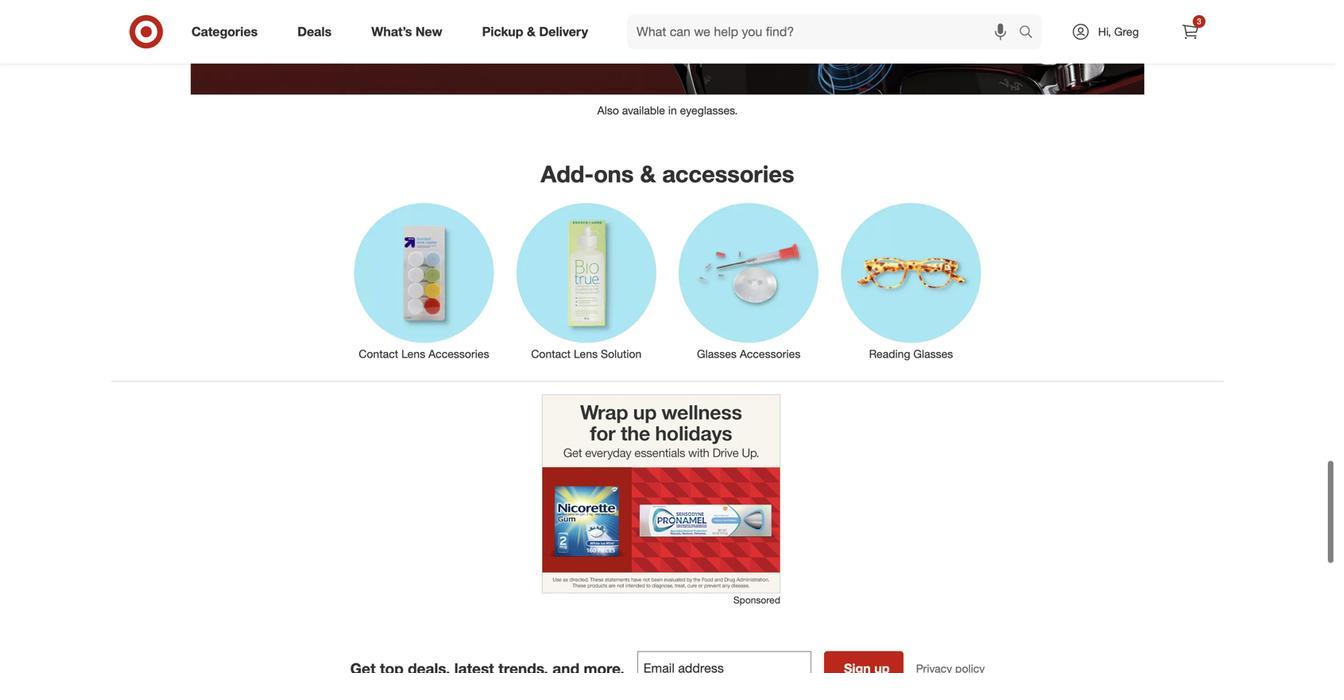 Task type: locate. For each thing, give the bounding box(es) containing it.
1 horizontal spatial contact
[[531, 347, 571, 361]]

deals
[[297, 24, 332, 39]]

pickup & delivery
[[482, 24, 588, 39]]

also available in eyeglasses.
[[597, 103, 738, 117]]

None text field
[[637, 652, 811, 673]]

lens
[[401, 347, 425, 361], [574, 347, 598, 361]]

1 horizontal spatial glasses
[[914, 347, 953, 361]]

3 link
[[1173, 14, 1208, 49]]

lens for accessories
[[401, 347, 425, 361]]

contact lens solution link
[[505, 200, 668, 362]]

delivery
[[539, 24, 588, 39]]

accessories
[[429, 347, 489, 361], [740, 347, 801, 361]]

glasses accessories link
[[668, 200, 830, 362]]

2 accessories from the left
[[740, 347, 801, 361]]

categories link
[[178, 14, 278, 49]]

2 contact from the left
[[531, 347, 571, 361]]

contact lens accessories link
[[343, 200, 505, 362]]

sponsored
[[734, 594, 781, 606]]

&
[[527, 24, 536, 39], [640, 160, 656, 188]]

0 horizontal spatial &
[[527, 24, 536, 39]]

1 contact from the left
[[359, 347, 398, 361]]

0 horizontal spatial accessories
[[429, 347, 489, 361]]

& right ons
[[640, 160, 656, 188]]

2 lens from the left
[[574, 347, 598, 361]]

0 horizontal spatial contact
[[359, 347, 398, 361]]

0 horizontal spatial glasses
[[697, 347, 737, 361]]

what's new link
[[358, 14, 462, 49]]

lens for solution
[[574, 347, 598, 361]]

what's
[[371, 24, 412, 39]]

What can we help you find? suggestions appear below search field
[[627, 14, 1023, 49]]

0 horizontal spatial lens
[[401, 347, 425, 361]]

1 horizontal spatial lens
[[574, 347, 598, 361]]

reading glasses
[[869, 347, 953, 361]]

1 accessories from the left
[[429, 347, 489, 361]]

solution
[[601, 347, 642, 361]]

& right pickup at the left top of page
[[527, 24, 536, 39]]

1 lens from the left
[[401, 347, 425, 361]]

search
[[1012, 25, 1050, 41]]

1 horizontal spatial accessories
[[740, 347, 801, 361]]

glasses
[[697, 347, 737, 361], [914, 347, 953, 361]]

contact
[[359, 347, 398, 361], [531, 347, 571, 361]]

also
[[597, 103, 619, 117]]

hi, greg
[[1098, 25, 1139, 39]]

pickup
[[482, 24, 523, 39]]

contact for contact lens solution
[[531, 347, 571, 361]]

1 glasses from the left
[[697, 347, 737, 361]]

1 vertical spatial &
[[640, 160, 656, 188]]

3
[[1197, 16, 1202, 26]]

1 horizontal spatial &
[[640, 160, 656, 188]]

available
[[622, 103, 665, 117]]

ray-ban stories. rayban and meta logo image
[[191, 0, 1145, 95]]

reading
[[869, 347, 911, 361]]



Task type: describe. For each thing, give the bounding box(es) containing it.
glasses accessories
[[697, 347, 801, 361]]

new
[[416, 24, 442, 39]]

contact lens solution
[[531, 347, 642, 361]]

accessories
[[662, 160, 795, 188]]

in
[[668, 103, 677, 117]]

deals link
[[284, 14, 352, 49]]

search button
[[1012, 14, 1050, 52]]

ons
[[594, 160, 634, 188]]

greg
[[1114, 25, 1139, 39]]

categories
[[192, 24, 258, 39]]

pickup & delivery link
[[469, 14, 608, 49]]

what's new
[[371, 24, 442, 39]]

reading glasses link
[[830, 200, 993, 362]]

contact for contact lens accessories
[[359, 347, 398, 361]]

add-
[[541, 160, 594, 188]]

eyeglasses.
[[680, 103, 738, 117]]

hi,
[[1098, 25, 1111, 39]]

contact lens accessories
[[359, 347, 489, 361]]

add-ons & accessories
[[541, 160, 795, 188]]

2 glasses from the left
[[914, 347, 953, 361]]

advertisement region
[[542, 395, 781, 593]]

0 vertical spatial &
[[527, 24, 536, 39]]



Task type: vqa. For each thing, say whether or not it's contained in the screenshot.
second through
no



